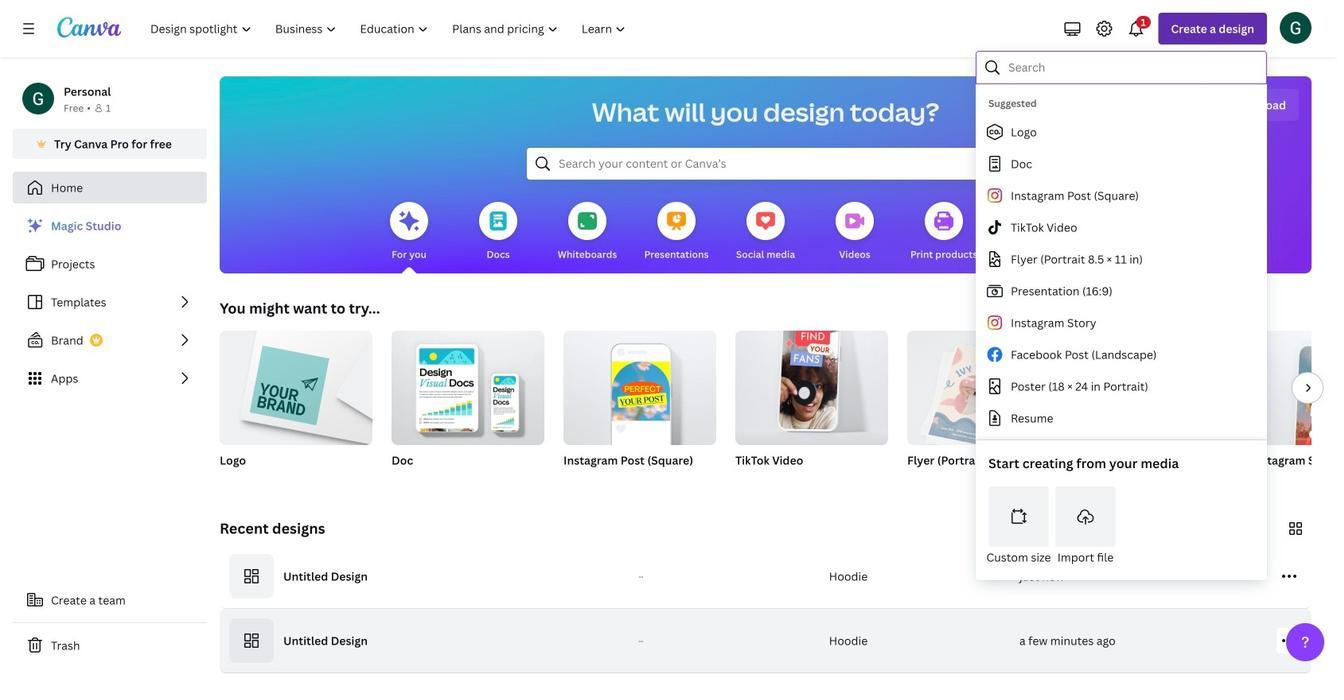 Task type: locate. For each thing, give the bounding box(es) containing it.
None search field
[[527, 148, 1005, 180]]

group
[[735, 322, 888, 489], [735, 322, 888, 446], [220, 325, 373, 489], [220, 325, 373, 446], [392, 331, 544, 489], [392, 331, 544, 446], [564, 331, 716, 489], [907, 331, 1060, 489], [907, 331, 1060, 451], [1079, 331, 1232, 489], [1251, 331, 1337, 489]]

list
[[13, 210, 207, 395]]



Task type: describe. For each thing, give the bounding box(es) containing it.
Search search field
[[1008, 53, 1256, 83]]

top level navigation element
[[140, 13, 640, 45]]

Search search field
[[559, 149, 973, 179]]

greg robinson image
[[1280, 12, 1312, 44]]



Task type: vqa. For each thing, say whether or not it's contained in the screenshot.
Instagram Posts's Posts
no



